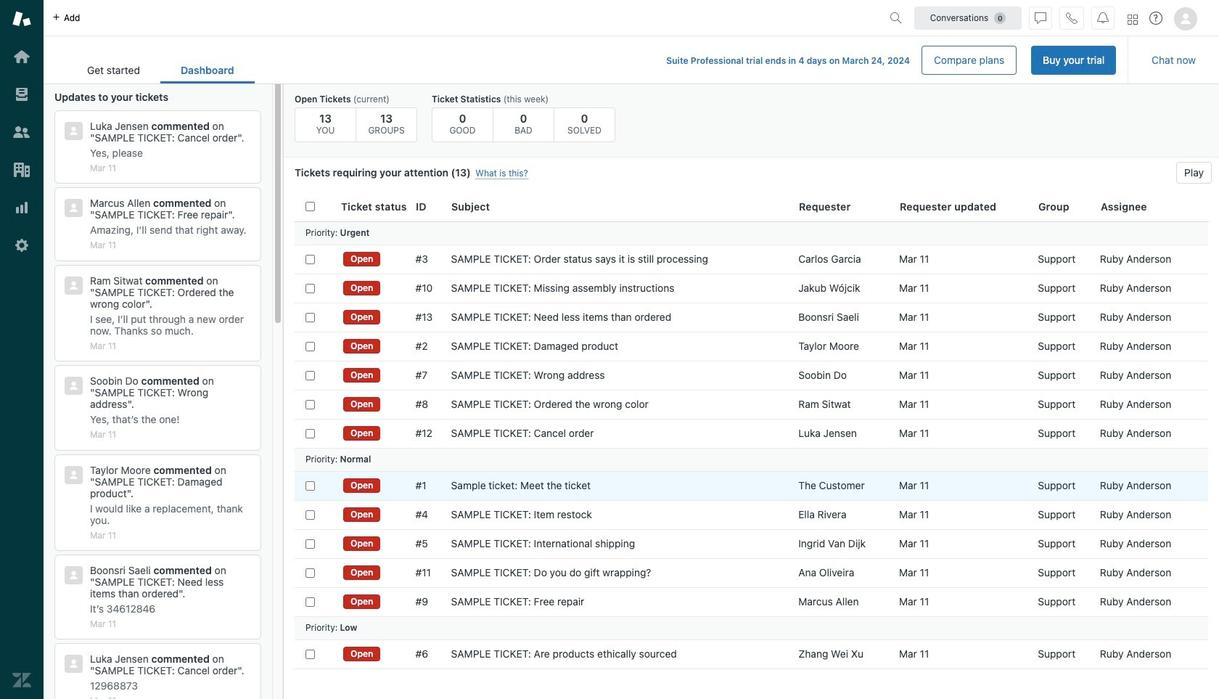 Task type: locate. For each thing, give the bounding box(es) containing it.
customers image
[[12, 123, 31, 142]]

None checkbox
[[306, 313, 315, 322], [306, 342, 315, 351], [306, 429, 315, 438], [306, 481, 315, 490], [306, 597, 315, 607], [306, 313, 315, 322], [306, 342, 315, 351], [306, 429, 315, 438], [306, 481, 315, 490], [306, 597, 315, 607]]

None checkbox
[[306, 254, 315, 264], [306, 284, 315, 293], [306, 371, 315, 380], [306, 400, 315, 409], [306, 510, 315, 520], [306, 539, 315, 549], [306, 568, 315, 578], [306, 649, 315, 659], [306, 254, 315, 264], [306, 284, 315, 293], [306, 371, 315, 380], [306, 400, 315, 409], [306, 510, 315, 520], [306, 539, 315, 549], [306, 568, 315, 578], [306, 649, 315, 659]]

main element
[[0, 0, 44, 699]]

views image
[[12, 85, 31, 104]]

tab
[[67, 57, 160, 83]]

button displays agent's chat status as invisible. image
[[1035, 12, 1047, 24]]

get started image
[[12, 47, 31, 66]]

March 24, 2024 text field
[[843, 55, 911, 66]]

tab list
[[67, 57, 255, 83]]

grid
[[284, 192, 1220, 699]]

zendesk support image
[[12, 9, 31, 28]]

notifications image
[[1098, 12, 1109, 24]]

admin image
[[12, 236, 31, 255]]



Task type: describe. For each thing, give the bounding box(es) containing it.
Select All Tickets checkbox
[[306, 202, 315, 211]]

get help image
[[1150, 12, 1163, 25]]

reporting image
[[12, 198, 31, 217]]

zendesk image
[[12, 671, 31, 690]]

zendesk products image
[[1128, 14, 1138, 24]]

organizations image
[[12, 160, 31, 179]]



